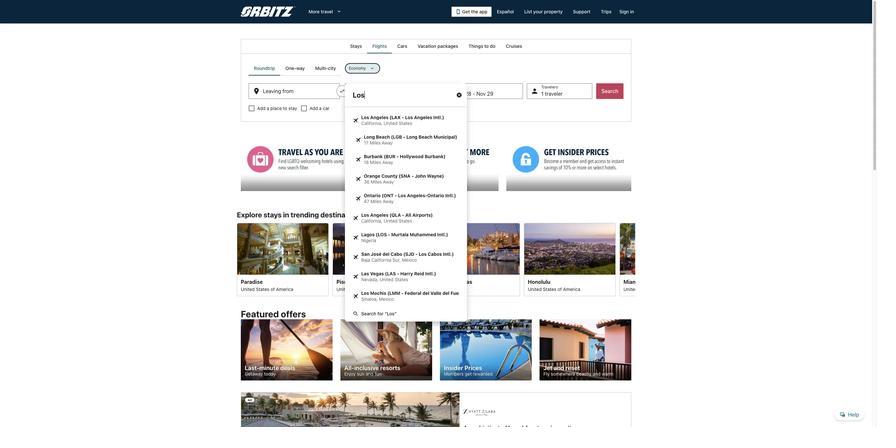 Task type: vqa. For each thing, say whether or not it's contained in the screenshot.


Task type: locate. For each thing, give the bounding box(es) containing it.
miles inside "ontario (ont - los angeles-ontario intl.) 47 miles away"
[[371, 199, 382, 204]]

- inside the san josé del cabo (sjd - los cabos intl.) baja california sur, mexico
[[416, 251, 418, 257]]

- inside orange county (sna - john wayne) 36 miles away
[[412, 173, 414, 179]]

airports)
[[413, 212, 433, 218]]

1 horizontal spatial search
[[602, 88, 619, 94]]

intl.) inside "ontario (ont - los angeles-ontario intl.) 47 miles away"
[[445, 193, 456, 198]]

(lmm
[[388, 290, 400, 296]]

cars
[[397, 43, 407, 49]]

away inside orange county (sna - john wayne) 36 miles away
[[383, 179, 394, 185]]

0 horizontal spatial in
[[283, 211, 289, 219]]

- right (sjd on the bottom of page
[[416, 251, 418, 257]]

2 vertical spatial mexico
[[379, 296, 394, 302]]

states inside the miami beach united states of america
[[639, 286, 652, 292]]

place
[[271, 105, 282, 111]]

1
[[541, 91, 544, 97]]

0 horizontal spatial del
[[383, 251, 390, 257]]

california, up opens in a new window icon
[[361, 120, 383, 126]]

to
[[485, 43, 489, 49], [283, 105, 287, 111]]

0 vertical spatial search
[[602, 88, 619, 94]]

california, up lagos
[[361, 218, 383, 224]]

intl.) inside los mochis (lmm - federal del valle del fuerte intl.) sinaloa, mexico
[[467, 290, 477, 296]]

cabos
[[428, 251, 442, 257]]

los right (ont
[[398, 193, 406, 198]]

intl.) inside 'las vegas (las - harry reid intl.) nevada, united states'
[[425, 271, 436, 276]]

enjoy
[[344, 371, 356, 377]]

0 horizontal spatial add
[[257, 105, 266, 111]]

show previous card image
[[233, 256, 241, 263]]

los down 47
[[361, 212, 369, 218]]

california,
[[361, 120, 383, 126], [361, 218, 383, 224]]

beach left the (lgb
[[376, 134, 390, 140]]

nov 28 - nov 29
[[455, 91, 494, 97]]

economy
[[349, 66, 366, 71]]

vegas
[[370, 271, 384, 276]]

(lgb
[[391, 134, 402, 140]]

and inside the all-inclusive resorts enjoy sun and fun
[[366, 371, 374, 377]]

miles right 17
[[370, 140, 381, 146]]

rewarded
[[473, 371, 493, 377]]

miles right 47
[[371, 199, 382, 204]]

and left fun
[[366, 371, 374, 377]]

0 vertical spatial in
[[630, 9, 634, 14]]

san up baja
[[361, 251, 370, 257]]

- right the 28 at top
[[473, 91, 475, 97]]

in inside featured offers main content
[[283, 211, 289, 219]]

more
[[309, 9, 320, 14]]

angeles left (qla
[[370, 212, 389, 218]]

add for add a car
[[310, 105, 318, 111]]

angeles up long beach (lgb - long beach municipal) 17 miles away
[[414, 115, 432, 120]]

0 vertical spatial cabo
[[391, 251, 402, 257]]

1 horizontal spatial in
[[630, 9, 634, 14]]

united down (lax
[[384, 120, 398, 126]]

states down miami
[[639, 286, 652, 292]]

1 california, from the top
[[361, 120, 383, 126]]

4 america from the left
[[659, 286, 676, 292]]

miami beach united states of america
[[624, 279, 676, 292]]

united inside honolulu united states of america
[[528, 286, 542, 292]]

1 traveler
[[541, 91, 563, 97]]

add left place
[[257, 105, 266, 111]]

angeles
[[370, 115, 389, 120], [414, 115, 432, 120], [370, 212, 389, 218]]

small image for 36 miles away
[[356, 176, 361, 182]]

0 horizontal spatial san
[[361, 251, 370, 257]]

0 horizontal spatial search
[[361, 311, 376, 316]]

las vegas (las - harry reid intl.) nevada, united states
[[361, 271, 436, 282]]

featured offers main content
[[0, 39, 873, 427]]

36
[[364, 179, 370, 185]]

small image for sinaloa, mexico
[[353, 293, 359, 299]]

app
[[480, 9, 488, 14]]

0 horizontal spatial to
[[283, 105, 287, 111]]

san josé del cabo (sjd - los cabos intl.) baja california sur, mexico
[[361, 251, 454, 263]]

sign in
[[620, 9, 634, 14]]

for
[[378, 311, 384, 316]]

(sna
[[399, 173, 411, 179]]

0 horizontal spatial cabo
[[391, 251, 402, 257]]

(los
[[376, 232, 387, 237]]

united inside los angeles (qla - all airports) california, united states
[[384, 218, 398, 224]]

0 horizontal spatial and
[[366, 371, 374, 377]]

baja
[[361, 257, 370, 263]]

america
[[276, 286, 293, 292], [372, 286, 389, 292], [563, 286, 581, 292], [659, 286, 676, 292]]

0 vertical spatial mexico
[[402, 257, 417, 263]]

ontario down wayne)
[[428, 193, 444, 198]]

united down miami
[[624, 286, 638, 292]]

los left cabos
[[419, 251, 427, 257]]

download the app button image
[[456, 9, 461, 14]]

add
[[257, 105, 266, 111], [310, 105, 318, 111]]

1 vertical spatial mexico
[[432, 286, 447, 292]]

beach for long beach (lgb - long beach municipal)
[[376, 134, 390, 140]]

angeles for los angeles (lax - los angeles intl.) california, united states
[[370, 115, 389, 120]]

1 vertical spatial california,
[[361, 218, 383, 224]]

away down the (lgb
[[382, 140, 393, 146]]

- right (las
[[397, 271, 399, 276]]

mexico
[[402, 257, 417, 263], [432, 286, 447, 292], [379, 296, 394, 302]]

1 horizontal spatial mexico
[[402, 257, 417, 263]]

and
[[554, 365, 564, 372], [366, 371, 374, 377], [593, 371, 601, 377]]

economy button
[[345, 63, 380, 74]]

roundtrip link
[[249, 61, 280, 76]]

in right stays
[[283, 211, 289, 219]]

1 vertical spatial in
[[283, 211, 289, 219]]

sign in button
[[617, 6, 637, 18]]

angeles inside los angeles (qla - all airports) california, united states
[[370, 212, 389, 218]]

and right jet
[[554, 365, 564, 372]]

2 nov from the left
[[477, 91, 486, 97]]

- right the (los
[[388, 232, 390, 237]]

tab list containing roundtrip
[[249, 61, 341, 76]]

in right sign
[[630, 9, 634, 14]]

states down honolulu
[[543, 286, 557, 292]]

0 horizontal spatial mexico
[[379, 296, 394, 302]]

san
[[361, 251, 370, 257], [447, 279, 456, 285]]

search for "los"
[[361, 311, 397, 316]]

nov left 29
[[477, 91, 486, 97]]

a left place
[[267, 105, 269, 111]]

away inside the burbank (bur - hollywood burbank) 18 miles away
[[382, 160, 393, 165]]

list
[[524, 9, 532, 14]]

2 america from the left
[[372, 286, 389, 292]]

murtala
[[391, 232, 409, 237]]

cabo up valle on the bottom of page
[[432, 279, 446, 285]]

mexico down (sjd on the bottom of page
[[402, 257, 417, 263]]

(qla
[[390, 212, 401, 218]]

- left 'john'
[[412, 173, 414, 179]]

away down (bur
[[382, 160, 393, 165]]

nov
[[455, 91, 464, 97], [477, 91, 486, 97]]

los inside the san josé del cabo (sjd - los cabos intl.) baja california sur, mexico
[[419, 251, 427, 257]]

nov left the 28 at top
[[455, 91, 464, 97]]

beach for miami beach
[[640, 279, 656, 285]]

states down paradise
[[256, 286, 269, 292]]

honolulu united states of america
[[528, 279, 581, 292]]

los up sinaloa,
[[361, 290, 369, 296]]

roundtrip
[[254, 65, 275, 71]]

angeles left (lax
[[370, 115, 389, 120]]

states inside 'las vegas (las - harry reid intl.) nevada, united states'
[[395, 277, 408, 282]]

to left do
[[485, 43, 489, 49]]

mexico left the fuerte
[[432, 286, 447, 292]]

0 vertical spatial san
[[361, 251, 370, 257]]

los right (lax
[[405, 115, 413, 120]]

united down (las
[[380, 277, 394, 282]]

miami beach featuring a city and street scenes image
[[620, 223, 712, 275]]

united inside the pismo beach united states of america
[[337, 286, 351, 292]]

- right (lax
[[402, 115, 404, 120]]

intl.) inside the san josé del cabo (sjd - los cabos intl.) baja california sur, mexico
[[443, 251, 454, 257]]

away down county
[[383, 179, 394, 185]]

miles down burbank
[[370, 160, 381, 165]]

burbank
[[364, 154, 383, 159]]

fuerte
[[451, 290, 465, 296]]

- inside 'las vegas (las - harry reid intl.) nevada, united states'
[[397, 271, 399, 276]]

states down 'harry'
[[395, 277, 408, 282]]

search for search
[[602, 88, 619, 94]]

- inside nov 28 - nov 29 button
[[473, 91, 475, 97]]

states down (lax
[[399, 120, 412, 126]]

miles down orange
[[371, 179, 382, 185]]

-
[[473, 91, 475, 97], [402, 115, 404, 120], [403, 134, 405, 140], [397, 154, 399, 159], [412, 173, 414, 179], [395, 193, 397, 198], [402, 212, 404, 218], [388, 232, 390, 237], [416, 251, 418, 257], [397, 271, 399, 276], [401, 290, 404, 296]]

ontario up 47
[[364, 193, 381, 198]]

mexico inside los mochis (lmm - federal del valle del fuerte intl.) sinaloa, mexico
[[379, 296, 394, 302]]

beach inside the miami beach united states of america
[[640, 279, 656, 285]]

0 horizontal spatial ontario
[[364, 193, 381, 198]]

a for car
[[319, 105, 322, 111]]

los up 17
[[361, 115, 369, 120]]

1 add from the left
[[257, 105, 266, 111]]

small image for 17 miles away
[[356, 137, 361, 143]]

1 horizontal spatial a
[[319, 105, 322, 111]]

featured
[[241, 309, 279, 319]]

united down honolulu
[[528, 286, 542, 292]]

cabo inside the san josé del cabo (sjd - los cabos intl.) baja california sur, mexico
[[391, 251, 402, 257]]

sign
[[620, 9, 629, 14]]

do
[[490, 43, 496, 49]]

a left the car
[[319, 105, 322, 111]]

cabo inside cabo san lucas mexico
[[432, 279, 446, 285]]

away down (ont
[[383, 199, 394, 204]]

in inside sign in dropdown button
[[630, 9, 634, 14]]

search for search for "los"
[[361, 311, 376, 316]]

long right the (lgb
[[407, 134, 418, 140]]

del up the california on the left bottom
[[383, 251, 390, 257]]

0 vertical spatial tab list
[[241, 39, 632, 53]]

a
[[267, 105, 269, 111], [319, 105, 322, 111]]

0 horizontal spatial long
[[364, 134, 375, 140]]

- right (lmm
[[401, 290, 404, 296]]

city
[[328, 65, 336, 71]]

- right the (lgb
[[403, 134, 405, 140]]

beach right miami
[[640, 279, 656, 285]]

united inside paradise united states of america
[[241, 286, 255, 292]]

nevada,
[[361, 277, 379, 282]]

3 of from the left
[[558, 286, 562, 292]]

beach inside the pismo beach united states of america
[[353, 279, 369, 285]]

ontario
[[364, 193, 381, 198], [428, 193, 444, 198]]

del right valle on the bottom of page
[[443, 290, 450, 296]]

los inside "ontario (ont - los angeles-ontario intl.) 47 miles away"
[[398, 193, 406, 198]]

multi-city link
[[310, 61, 341, 76]]

Going to text field
[[345, 83, 467, 107]]

- right (ont
[[395, 193, 397, 198]]

1 vertical spatial search
[[361, 311, 376, 316]]

search inside button
[[602, 88, 619, 94]]

states
[[399, 120, 412, 126], [399, 218, 412, 224], [395, 277, 408, 282], [256, 286, 269, 292], [352, 286, 365, 292], [543, 286, 557, 292], [639, 286, 652, 292]]

(ont
[[382, 193, 394, 198]]

- right (bur
[[397, 154, 399, 159]]

2 of from the left
[[366, 286, 371, 292]]

miles inside long beach (lgb - long beach municipal) 17 miles away
[[370, 140, 381, 146]]

lucas
[[458, 279, 472, 285]]

paradise united states of america
[[241, 279, 293, 292]]

states inside the pismo beach united states of america
[[352, 286, 365, 292]]

of
[[271, 286, 275, 292], [366, 286, 371, 292], [558, 286, 562, 292], [654, 286, 658, 292]]

long up 17
[[364, 134, 375, 140]]

0 horizontal spatial nov
[[455, 91, 464, 97]]

2 long from the left
[[407, 134, 418, 140]]

1 horizontal spatial cabo
[[432, 279, 446, 285]]

tab list
[[241, 39, 632, 53], [249, 61, 341, 76]]

- left all
[[402, 212, 404, 218]]

beach down las
[[353, 279, 369, 285]]

away
[[382, 140, 393, 146], [382, 160, 393, 165], [383, 179, 394, 185], [383, 199, 394, 204]]

1 horizontal spatial san
[[447, 279, 456, 285]]

small image for baja california sur, mexico
[[353, 254, 359, 260]]

0 vertical spatial to
[[485, 43, 489, 49]]

0 vertical spatial california,
[[361, 120, 383, 126]]

united down (qla
[[384, 218, 398, 224]]

states inside paradise united states of america
[[256, 286, 269, 292]]

small image
[[356, 137, 361, 143], [356, 157, 361, 162], [356, 196, 361, 202], [353, 215, 359, 221], [353, 293, 359, 299], [353, 311, 359, 317]]

flights
[[373, 43, 387, 49]]

states inside honolulu united states of america
[[543, 286, 557, 292]]

cabo san lucas mexico
[[432, 279, 472, 292]]

travel
[[321, 9, 333, 14]]

1 vertical spatial tab list
[[249, 61, 341, 76]]

search
[[602, 88, 619, 94], [361, 311, 376, 316]]

vacation
[[418, 43, 436, 49]]

all-inclusive resorts enjoy sun and fun
[[344, 365, 401, 377]]

united down pismo
[[337, 286, 351, 292]]

hollywood
[[400, 154, 424, 159]]

del left valle on the bottom of page
[[423, 290, 430, 296]]

long
[[364, 134, 375, 140], [407, 134, 418, 140]]

of inside the pismo beach united states of america
[[366, 286, 371, 292]]

1 horizontal spatial nov
[[477, 91, 486, 97]]

- inside los mochis (lmm - federal del valle del fuerte intl.) sinaloa, mexico
[[401, 290, 404, 296]]

1 of from the left
[[271, 286, 275, 292]]

featured offers region
[[237, 305, 636, 385]]

explore
[[237, 211, 262, 219]]

2 california, from the top
[[361, 218, 383, 224]]

2 add from the left
[[310, 105, 318, 111]]

in
[[630, 9, 634, 14], [283, 211, 289, 219]]

states down nevada,
[[352, 286, 365, 292]]

get the app link
[[452, 7, 492, 17]]

1 a from the left
[[267, 105, 269, 111]]

1 america from the left
[[276, 286, 293, 292]]

cabo
[[391, 251, 402, 257], [432, 279, 446, 285]]

add left the car
[[310, 105, 318, 111]]

states down all
[[399, 218, 412, 224]]

list your property link
[[519, 6, 568, 18]]

1 horizontal spatial long
[[407, 134, 418, 140]]

to left stay
[[283, 105, 287, 111]]

2 a from the left
[[319, 105, 322, 111]]

1 vertical spatial san
[[447, 279, 456, 285]]

1 horizontal spatial ontario
[[428, 193, 444, 198]]

reid
[[414, 271, 424, 276]]

4 of from the left
[[654, 286, 658, 292]]

las vegas featuring interior views image
[[237, 223, 329, 275]]

more travel button
[[304, 6, 347, 18]]

united down paradise
[[241, 286, 255, 292]]

3 america from the left
[[563, 286, 581, 292]]

and left warm
[[593, 371, 601, 377]]

1 horizontal spatial add
[[310, 105, 318, 111]]

cabo up sur,
[[391, 251, 402, 257]]

1 vertical spatial cabo
[[432, 279, 446, 285]]

fun
[[375, 371, 382, 377]]

small image
[[353, 118, 359, 123], [356, 176, 361, 182], [353, 235, 359, 241], [353, 254, 359, 260], [353, 274, 359, 280]]

way
[[296, 65, 305, 71]]

del inside the san josé del cabo (sjd - los cabos intl.) baja california sur, mexico
[[383, 251, 390, 257]]

0 horizontal spatial a
[[267, 105, 269, 111]]

san up the fuerte
[[447, 279, 456, 285]]

2 horizontal spatial mexico
[[432, 286, 447, 292]]

mexico down (lmm
[[379, 296, 394, 302]]



Task type: describe. For each thing, give the bounding box(es) containing it.
2 ontario from the left
[[428, 193, 444, 198]]

john
[[415, 173, 426, 179]]

miami
[[624, 279, 639, 285]]

jet
[[544, 365, 553, 372]]

united inside the miami beach united states of america
[[624, 286, 638, 292]]

show next card image
[[632, 256, 639, 263]]

clear going to image
[[456, 92, 462, 98]]

today
[[264, 371, 276, 377]]

america inside paradise united states of america
[[276, 286, 293, 292]]

states inside los angeles (lax - los angeles intl.) california, united states
[[399, 120, 412, 126]]

47
[[364, 199, 369, 204]]

- inside lagos (los - murtala muhammed intl.) nigeria
[[388, 232, 390, 237]]

los inside los mochis (lmm - federal del valle del fuerte intl.) sinaloa, mexico
[[361, 290, 369, 296]]

small image for california, united states
[[353, 118, 359, 123]]

add for add a place to stay
[[257, 105, 266, 111]]

add a place to stay
[[257, 105, 297, 111]]

orbitz logo image
[[241, 7, 296, 17]]

"los"
[[385, 311, 397, 316]]

2 horizontal spatial del
[[443, 290, 450, 296]]

sinaloa,
[[361, 296, 378, 302]]

trips
[[601, 9, 612, 14]]

of inside the miami beach united states of america
[[654, 286, 658, 292]]

things to do
[[469, 43, 496, 49]]

burbank)
[[425, 154, 446, 159]]

insider prices members get rewarded
[[444, 365, 493, 377]]

support link
[[568, 6, 596, 18]]

last-minute deals getaway today
[[245, 365, 295, 377]]

california
[[372, 257, 391, 263]]

all
[[406, 212, 411, 218]]

intl.) inside los angeles (lax - los angeles intl.) california, united states
[[434, 115, 444, 120]]

las
[[361, 271, 369, 276]]

more travel
[[309, 9, 333, 14]]

stay
[[289, 105, 297, 111]]

a for place
[[267, 105, 269, 111]]

- inside the burbank (bur - hollywood burbank) 18 miles away
[[397, 154, 399, 159]]

america inside the miami beach united states of america
[[659, 286, 676, 292]]

josé
[[371, 251, 382, 257]]

1 horizontal spatial to
[[485, 43, 489, 49]]

1 vertical spatial to
[[283, 105, 287, 111]]

small image for nevada, united states
[[353, 274, 359, 280]]

away inside "ontario (ont - los angeles-ontario intl.) 47 miles away"
[[383, 199, 394, 204]]

(las
[[385, 271, 396, 276]]

one-way
[[286, 65, 305, 71]]

miles inside orange county (sna - john wayne) 36 miles away
[[371, 179, 382, 185]]

miles inside the burbank (bur - hollywood burbank) 18 miles away
[[370, 160, 381, 165]]

mexico inside the san josé del cabo (sjd - los cabos intl.) baja california sur, mexico
[[402, 257, 417, 263]]

small image for 47 miles away
[[356, 196, 361, 202]]

español button
[[492, 6, 519, 18]]

swap origin and destination values image
[[340, 88, 345, 94]]

sun
[[357, 371, 365, 377]]

traveler
[[545, 91, 563, 97]]

cruises link
[[501, 39, 528, 53]]

1 horizontal spatial del
[[423, 290, 430, 296]]

packages
[[438, 43, 458, 49]]

away inside long beach (lgb - long beach municipal) 17 miles away
[[382, 140, 393, 146]]

united inside 'las vegas (las - harry reid intl.) nevada, united states'
[[380, 277, 394, 282]]

vacation packages link
[[413, 39, 464, 53]]

stays link
[[345, 39, 367, 53]]

28
[[465, 91, 472, 97]]

español
[[497, 9, 514, 14]]

lagos (los - murtala muhammed intl.) nigeria
[[361, 232, 448, 243]]

angeles for los angeles (qla - all airports) california, united states
[[370, 212, 389, 218]]

things to do link
[[464, 39, 501, 53]]

california, inside los angeles (lax - los angeles intl.) california, united states
[[361, 120, 383, 126]]

of inside honolulu united states of america
[[558, 286, 562, 292]]

1 ontario from the left
[[364, 193, 381, 198]]

multi-city
[[315, 65, 336, 71]]

san inside cabo san lucas mexico
[[447, 279, 456, 285]]

29
[[487, 91, 494, 97]]

small image for 18 miles away
[[356, 157, 361, 162]]

explore stays in trending destinations
[[237, 211, 362, 219]]

stays
[[264, 211, 282, 219]]

one-
[[286, 65, 296, 71]]

intl.) inside lagos (los - murtala muhammed intl.) nigeria
[[437, 232, 448, 237]]

support
[[573, 9, 591, 14]]

small image for nigeria
[[353, 235, 359, 241]]

sur,
[[393, 257, 401, 263]]

car
[[323, 105, 330, 111]]

insider
[[444, 365, 463, 372]]

17
[[364, 140, 369, 146]]

one-way link
[[280, 61, 310, 76]]

opens in a new window image
[[373, 137, 379, 143]]

united inside los angeles (lax - los angeles intl.) california, united states
[[384, 120, 398, 126]]

flights link
[[367, 39, 392, 53]]

resorts
[[380, 365, 401, 372]]

2 horizontal spatial and
[[593, 371, 601, 377]]

states inside los angeles (qla - all airports) california, united states
[[399, 218, 412, 224]]

america inside honolulu united states of america
[[563, 286, 581, 292]]

orange
[[364, 173, 380, 179]]

things
[[469, 43, 483, 49]]

nigeria
[[361, 238, 376, 243]]

inclusive
[[354, 365, 379, 372]]

search button
[[597, 83, 624, 99]]

vacation packages
[[418, 43, 458, 49]]

small image for california, united states
[[353, 215, 359, 221]]

(lax
[[390, 115, 401, 120]]

1 horizontal spatial and
[[554, 365, 564, 372]]

all-
[[344, 365, 354, 372]]

18
[[364, 160, 369, 165]]

long beach (lgb - long beach municipal) 17 miles away
[[364, 134, 457, 146]]

pismo beach featuring a sunset, views and tropical scenes image
[[333, 223, 425, 275]]

stays
[[350, 43, 362, 49]]

san inside the san josé del cabo (sjd - los cabos intl.) baja california sur, mexico
[[361, 251, 370, 257]]

deals
[[280, 365, 295, 372]]

municipal)
[[434, 134, 457, 140]]

lagos
[[361, 232, 375, 237]]

america inside the pismo beach united states of america
[[372, 286, 389, 292]]

reset
[[566, 365, 580, 372]]

1 long from the left
[[364, 134, 375, 140]]

property
[[544, 9, 563, 14]]

los angeles (lax - los angeles intl.) california, united states
[[361, 115, 444, 126]]

county
[[382, 173, 398, 179]]

tab list containing stays
[[241, 39, 632, 53]]

cars link
[[392, 39, 413, 53]]

pismo
[[337, 279, 352, 285]]

beach for pismo beach
[[353, 279, 369, 285]]

burbank (bur - hollywood burbank) 18 miles away
[[364, 154, 446, 165]]

(sjd
[[404, 251, 415, 257]]

mexico inside cabo san lucas mexico
[[432, 286, 447, 292]]

- inside los angeles (qla - all airports) california, united states
[[402, 212, 404, 218]]

1 nov from the left
[[455, 91, 464, 97]]

get the app
[[462, 9, 488, 14]]

of inside paradise united states of america
[[271, 286, 275, 292]]

warm
[[602, 371, 614, 377]]

marina cabo san lucas which includes a marina, a coastal town and night scenes image
[[428, 223, 520, 275]]

- inside long beach (lgb - long beach municipal) 17 miles away
[[403, 134, 405, 140]]

- inside los angeles (lax - los angeles intl.) california, united states
[[402, 115, 404, 120]]

california, inside los angeles (qla - all airports) california, united states
[[361, 218, 383, 224]]

- inside "ontario (ont - los angeles-ontario intl.) 47 miles away"
[[395, 193, 397, 198]]

prices
[[465, 365, 482, 372]]

makiki - lower punchbowl - tantalus showing landscape views, a sunset and a city image
[[524, 223, 616, 275]]

los mochis (lmm - federal del valle del fuerte intl.) sinaloa, mexico
[[361, 290, 477, 302]]

beach left municipal)
[[419, 134, 433, 140]]

los inside los angeles (qla - all airports) california, united states
[[361, 212, 369, 218]]

ontario (ont - los angeles-ontario intl.) 47 miles away
[[364, 193, 456, 204]]

your
[[533, 9, 543, 14]]

harry
[[401, 271, 413, 276]]

get
[[462, 9, 470, 14]]



